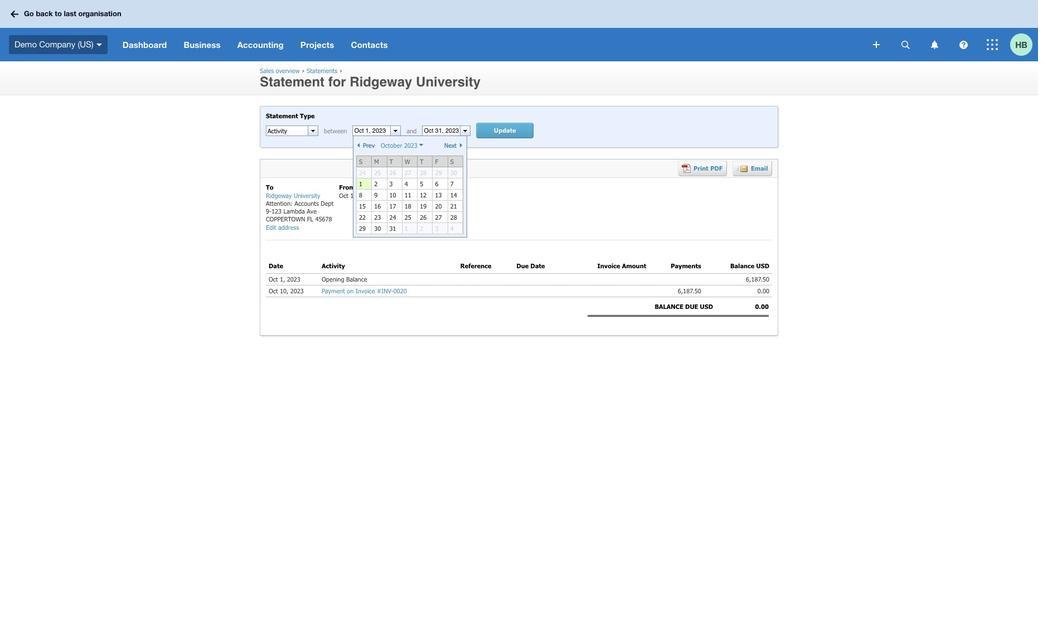 Task type: locate. For each thing, give the bounding box(es) containing it.
6,187.50 down balance usd
[[746, 275, 770, 283]]

10 link
[[387, 190, 402, 201]]

10
[[390, 191, 396, 199]]

0 vertical spatial university
[[416, 74, 481, 90]]

1 › from the left
[[302, 67, 305, 74]]

16
[[374, 202, 381, 210]]

1 horizontal spatial balance
[[731, 262, 755, 270]]

0 horizontal spatial 25 link
[[372, 167, 387, 179]]

0 horizontal spatial 28
[[420, 169, 427, 176]]

1, left 8
[[351, 192, 356, 199]]

25 link down 18
[[402, 212, 417, 223]]

0 vertical spatial 28 link
[[417, 167, 433, 179]]

25
[[374, 169, 381, 176], [405, 214, 412, 221]]

3 link up 10
[[387, 179, 402, 190]]

1 vertical spatial 3
[[435, 225, 439, 232]]

ridgeway inside to ridgeway university attention: accounts dept 9-123 lambda ave coppertown fl 45678 edit address
[[266, 192, 292, 199]]

balance due usd
[[655, 303, 713, 310]]

oct left 10,
[[269, 287, 278, 295]]

accounting
[[237, 40, 284, 50]]

0 vertical spatial 30
[[451, 169, 457, 176]]

svg image
[[11, 10, 18, 18], [96, 43, 102, 46]]

overview
[[276, 67, 300, 74]]

4 link
[[402, 179, 417, 190], [448, 223, 463, 234]]

0 vertical spatial 27
[[405, 169, 412, 176]]

6
[[435, 180, 439, 187]]

statements
[[307, 67, 338, 74]]

1 horizontal spatial 25 link
[[402, 212, 417, 223]]

1 horizontal spatial to
[[377, 184, 385, 191]]

29 link up 6
[[433, 167, 448, 179]]

2
[[374, 180, 378, 187], [420, 225, 423, 232]]

0 horizontal spatial 30 link
[[372, 223, 387, 234]]

1 horizontal spatial s
[[451, 158, 454, 165]]

dept
[[321, 200, 334, 207]]

1
[[359, 180, 363, 187], [405, 225, 408, 232]]

1 horizontal spatial svg image
[[96, 43, 102, 46]]

0 vertical spatial ridgeway
[[350, 74, 412, 90]]

payment                                         on invoice #inv-0020 link
[[322, 287, 407, 295]]

2023 inside the to date oct 31, 2023
[[399, 192, 412, 199]]

1 vertical spatial 4 link
[[448, 223, 463, 234]]

1 vertical spatial invoice
[[356, 287, 375, 295]]

0 horizontal spatial s
[[359, 158, 363, 165]]

26 up the to date oct 31, 2023
[[390, 169, 396, 176]]

14
[[451, 191, 457, 199]]

1 to from the left
[[266, 184, 274, 191]]

28 for left 28 link
[[420, 169, 427, 176]]

1,
[[351, 192, 356, 199], [280, 275, 285, 283]]

2023 up oct 10, 2023 in the left top of the page
[[287, 275, 301, 283]]

1 horizontal spatial ›
[[340, 67, 343, 74]]

0 horizontal spatial 1,
[[280, 275, 285, 283]]

ridgeway
[[350, 74, 412, 90], [266, 192, 292, 199]]

22 link
[[356, 212, 372, 223]]

24 up from date oct 1, 2023
[[359, 169, 366, 176]]

1 vertical spatial statement
[[266, 112, 298, 119]]

activity
[[322, 262, 345, 270]]

0 horizontal spatial to
[[266, 184, 274, 191]]

2023 inside button
[[404, 141, 418, 149]]

s right f
[[451, 158, 454, 165]]

0 vertical spatial 28
[[420, 169, 427, 176]]

to for to date oct 31, 2023
[[377, 184, 385, 191]]

balance usd
[[731, 262, 770, 270]]

(us)
[[78, 39, 94, 49]]

27 link down w
[[402, 167, 417, 179]]

date up 10
[[386, 184, 401, 191]]

6,187.50 up balance due usd
[[674, 287, 702, 295]]

28 link
[[417, 167, 433, 179], [448, 212, 463, 223]]

university inside sales overview › statements › statement for ridgeway university
[[416, 74, 481, 90]]

print
[[694, 165, 709, 172]]

1 horizontal spatial invoice
[[598, 262, 621, 270]]

1 link
[[356, 179, 372, 190], [402, 223, 417, 234]]

1 link up 8
[[356, 179, 372, 190]]

to up 9
[[377, 184, 385, 191]]

8
[[359, 191, 363, 199]]

ridgeway up attention:
[[266, 192, 292, 199]]

6,187.50
[[746, 275, 770, 283], [674, 287, 702, 295]]

26 link
[[387, 167, 402, 179], [417, 212, 433, 223]]

26 link up the to date oct 31, 2023
[[387, 167, 402, 179]]

26 down '19' link
[[420, 214, 427, 221]]

0 vertical spatial 3 link
[[387, 179, 402, 190]]

27 down w
[[405, 169, 412, 176]]

opening
[[322, 275, 344, 283]]

date inside the to date oct 31, 2023
[[386, 184, 401, 191]]

1 up 8
[[359, 180, 363, 187]]

2 to from the left
[[377, 184, 385, 191]]

1 right 31 link at the left top of the page
[[405, 225, 408, 232]]

0 horizontal spatial ›
[[302, 67, 305, 74]]

4 link up 11
[[402, 179, 417, 190]]

1 vertical spatial 0.00
[[756, 303, 769, 310]]

28 down the 21 link
[[451, 214, 457, 221]]

27 link down 20
[[433, 212, 448, 223]]

1 horizontal spatial 6,187.50
[[746, 275, 770, 283]]

30 up 7
[[451, 169, 457, 176]]

fl
[[307, 216, 314, 223]]

0 horizontal spatial 3 link
[[387, 179, 402, 190]]

1 horizontal spatial 4
[[451, 225, 454, 232]]

date for from
[[357, 184, 372, 191]]

oct 10, 2023
[[269, 287, 304, 295]]

oct down from
[[339, 192, 349, 199]]

1 vertical spatial 24
[[390, 214, 396, 221]]

0 horizontal spatial 26
[[390, 169, 396, 176]]

0 horizontal spatial 24 link
[[356, 167, 372, 179]]

5
[[420, 180, 423, 187]]

1 horizontal spatial ridgeway
[[350, 74, 412, 90]]

to inside to ridgeway university attention: accounts dept 9-123 lambda ave coppertown fl 45678 edit address
[[266, 184, 274, 191]]

0 horizontal spatial t
[[390, 158, 393, 165]]

1 vertical spatial usd
[[700, 303, 713, 310]]

2 up 9
[[374, 180, 378, 187]]

university
[[416, 74, 481, 90], [294, 192, 320, 199]]

1 vertical spatial balance
[[346, 275, 367, 283]]

hb button
[[1011, 28, 1039, 61]]

29 down the 22 link on the left of the page
[[359, 225, 366, 232]]

1 vertical spatial 26
[[420, 214, 427, 221]]

to inside the to date oct 31, 2023
[[377, 184, 385, 191]]

1 vertical spatial 26 link
[[417, 212, 433, 223]]

1 vertical spatial university
[[294, 192, 320, 199]]

25 down 18 link
[[405, 214, 412, 221]]

27 down 20 "link"
[[435, 214, 442, 221]]

1 vertical spatial 2 link
[[417, 223, 433, 234]]

1 vertical spatial ridgeway
[[266, 192, 292, 199]]

from date oct 1, 2023
[[339, 184, 372, 199]]

1 horizontal spatial 24 link
[[387, 212, 402, 223]]

25 for 25 link to the bottom
[[405, 214, 412, 221]]

4 up 11
[[405, 180, 408, 187]]

2023 up 18
[[399, 192, 412, 199]]

navigation containing dashboard
[[114, 28, 866, 61]]

t right the m
[[390, 158, 393, 165]]

15 link
[[356, 201, 372, 212]]

1 horizontal spatial usd
[[757, 262, 770, 270]]

1 horizontal spatial 3 link
[[433, 223, 448, 234]]

to up attention:
[[266, 184, 274, 191]]

0 vertical spatial 1,
[[351, 192, 356, 199]]

opening balance
[[322, 275, 367, 283]]

0 vertical spatial 24
[[359, 169, 366, 176]]

to ridgeway university attention: accounts dept 9-123 lambda ave coppertown fl 45678 edit address
[[266, 184, 334, 231]]

30 down 23 link
[[374, 225, 381, 232]]

3 for bottommost 3 link
[[435, 225, 439, 232]]

24 link up 31
[[387, 212, 402, 223]]

1 vertical spatial 4
[[451, 225, 454, 232]]

25 link
[[372, 167, 387, 179], [402, 212, 417, 223]]

28 link up 5
[[417, 167, 433, 179]]

0 horizontal spatial university
[[294, 192, 320, 199]]

1 horizontal spatial university
[[416, 74, 481, 90]]

1, up 10,
[[280, 275, 285, 283]]

email link
[[733, 161, 773, 176]]

1 horizontal spatial 1,
[[351, 192, 356, 199]]

ridgeway inside sales overview › statements › statement for ridgeway university
[[350, 74, 412, 90]]

24 down 17 link
[[390, 214, 396, 221]]

24 link
[[356, 167, 372, 179], [387, 212, 402, 223]]

0 horizontal spatial 28 link
[[417, 167, 433, 179]]

2023 inside from date oct 1, 2023
[[358, 192, 371, 199]]

1 vertical spatial 29 link
[[356, 223, 372, 234]]

invoice left amount
[[598, 262, 621, 270]]

0 horizontal spatial 3
[[390, 180, 393, 187]]

30 link up 7
[[448, 167, 463, 179]]

1 horizontal spatial 24
[[390, 214, 396, 221]]

address
[[278, 224, 299, 231]]

2023 down and
[[404, 141, 418, 149]]

hb
[[1016, 39, 1028, 49]]

None text field
[[353, 126, 391, 136], [423, 126, 460, 136], [353, 126, 391, 136], [423, 126, 460, 136]]

3 down 20 "link"
[[435, 225, 439, 232]]

28 link down 21
[[448, 212, 463, 223]]

3 link down 20 "link"
[[433, 223, 448, 234]]

18
[[405, 202, 412, 210]]

ridgeway down contacts popup button
[[350, 74, 412, 90]]

0 horizontal spatial 27
[[405, 169, 412, 176]]

statement
[[260, 74, 325, 90], [266, 112, 298, 119]]

0 vertical spatial 29 link
[[433, 167, 448, 179]]

1 vertical spatial 30
[[374, 225, 381, 232]]

28
[[420, 169, 427, 176], [451, 214, 457, 221]]

0 horizontal spatial ridgeway
[[266, 192, 292, 199]]

invoice right on at the top left of page
[[356, 287, 375, 295]]

2 down '19' link
[[420, 225, 423, 232]]

svg image left go
[[11, 10, 18, 18]]

24 link up from date oct 1, 2023
[[356, 167, 372, 179]]

october
[[381, 141, 402, 149]]

12
[[420, 191, 427, 199]]

3
[[390, 180, 393, 187], [435, 225, 439, 232]]

0 horizontal spatial 26 link
[[387, 167, 402, 179]]

lambda
[[284, 208, 305, 215]]

0 vertical spatial 29
[[435, 169, 442, 176]]

date up 8
[[357, 184, 372, 191]]

oct inside the to date oct 31, 2023
[[377, 192, 386, 199]]

date up oct 1, 2023 at top
[[269, 262, 283, 270]]

1 horizontal spatial 27
[[435, 214, 442, 221]]

1 vertical spatial 24 link
[[387, 212, 402, 223]]

invoice
[[598, 262, 621, 270], [356, 287, 375, 295]]

date for to
[[386, 184, 401, 191]]

projects button
[[292, 28, 343, 61]]

svg image inside demo company (us) popup button
[[96, 43, 102, 46]]

0 horizontal spatial 29
[[359, 225, 366, 232]]

0 horizontal spatial invoice
[[356, 287, 375, 295]]

29 up 6
[[435, 169, 442, 176]]

0 horizontal spatial 1 link
[[356, 179, 372, 190]]

26
[[390, 169, 396, 176], [420, 214, 427, 221]]

1 horizontal spatial 25
[[405, 214, 412, 221]]

navigation
[[114, 28, 866, 61]]

1 vertical spatial 1 link
[[402, 223, 417, 234]]

29 link down 22
[[356, 223, 372, 234]]

demo company (us) button
[[0, 28, 114, 61]]

28 up 5
[[420, 169, 427, 176]]

t right w
[[420, 158, 424, 165]]

15
[[359, 202, 366, 210]]

date inside from date oct 1, 2023
[[357, 184, 372, 191]]

s left the m
[[359, 158, 363, 165]]

0 horizontal spatial 2 link
[[372, 179, 387, 190]]

2 link up 9
[[372, 179, 387, 190]]

svg image inside the go back to last organisation link
[[11, 10, 18, 18]]

0 vertical spatial 26
[[390, 169, 396, 176]]

type
[[300, 112, 315, 119]]

7
[[451, 180, 454, 187]]

30 link
[[448, 167, 463, 179], [372, 223, 387, 234]]

1 horizontal spatial 28
[[451, 214, 457, 221]]

dashboard
[[123, 40, 167, 50]]

2 link down '19' link
[[417, 223, 433, 234]]

0 horizontal spatial svg image
[[11, 10, 18, 18]]

25 link down the m
[[372, 167, 387, 179]]

usd
[[757, 262, 770, 270], [700, 303, 713, 310]]

› right overview
[[302, 67, 305, 74]]

october 2023
[[381, 141, 418, 149]]

None text field
[[267, 126, 308, 136]]

due
[[686, 303, 699, 310]]

banner
[[0, 0, 1039, 61]]

4 down the 21 link
[[451, 225, 454, 232]]

0 vertical spatial 30 link
[[448, 167, 463, 179]]

2023 up 15
[[358, 192, 371, 199]]

svg image right the (us)
[[96, 43, 102, 46]]

30 link down "23"
[[372, 223, 387, 234]]

13 link
[[433, 190, 448, 201]]

123
[[272, 208, 282, 215]]

3 up 10
[[390, 180, 393, 187]]

date right due
[[531, 262, 545, 270]]

0 vertical spatial invoice
[[598, 262, 621, 270]]

1 vertical spatial 30 link
[[372, 223, 387, 234]]

2023
[[404, 141, 418, 149], [358, 192, 371, 199], [399, 192, 412, 199], [287, 275, 301, 283], [291, 287, 304, 295]]

6 link
[[433, 179, 448, 190]]

1 vertical spatial 1
[[405, 225, 408, 232]]

26 link down 19
[[417, 212, 433, 223]]

0 horizontal spatial 30
[[374, 225, 381, 232]]

2 s from the left
[[451, 158, 454, 165]]

2 link
[[372, 179, 387, 190], [417, 223, 433, 234]]

0 horizontal spatial 25
[[374, 169, 381, 176]]

oct left 31,
[[377, 192, 386, 199]]

0 vertical spatial 2 link
[[372, 179, 387, 190]]

1 horizontal spatial 3
[[435, 225, 439, 232]]

oct
[[339, 192, 349, 199], [377, 192, 386, 199], [269, 275, 278, 283], [269, 287, 278, 295]]

19
[[420, 202, 427, 210]]

to for to ridgeway university attention: accounts dept 9-123 lambda ave coppertown fl 45678 edit address
[[266, 184, 274, 191]]

31
[[390, 225, 396, 232]]

from
[[339, 184, 355, 191]]

26 for leftmost the 26 link
[[390, 169, 396, 176]]

4 link down the 21 link
[[448, 223, 463, 234]]

0 vertical spatial 1 link
[[356, 179, 372, 190]]

0 vertical spatial usd
[[757, 262, 770, 270]]

30 for the leftmost 30 link
[[374, 225, 381, 232]]

attention:
[[266, 200, 293, 207]]

25 down the m
[[374, 169, 381, 176]]

0 vertical spatial svg image
[[11, 10, 18, 18]]

svg image
[[987, 39, 999, 50], [902, 40, 910, 49], [931, 40, 939, 49], [960, 40, 968, 49], [874, 41, 880, 48]]

› right statements link
[[340, 67, 343, 74]]

1 link right 31
[[402, 223, 417, 234]]



Task type: describe. For each thing, give the bounding box(es) containing it.
sales overview › statements › statement for ridgeway university
[[260, 67, 481, 90]]

1 vertical spatial 2
[[420, 225, 423, 232]]

business
[[184, 40, 221, 50]]

0 vertical spatial 25 link
[[372, 167, 387, 179]]

contacts button
[[343, 28, 396, 61]]

17 link
[[387, 201, 402, 212]]

17
[[390, 202, 396, 210]]

11
[[405, 191, 412, 199]]

f
[[435, 158, 439, 165]]

ridgeway university link
[[266, 192, 320, 200]]

16 link
[[372, 201, 387, 212]]

date for due
[[531, 262, 545, 270]]

demo company (us)
[[15, 39, 94, 49]]

0 vertical spatial balance
[[731, 262, 755, 270]]

2 › from the left
[[340, 67, 343, 74]]

25 for top 25 link
[[374, 169, 381, 176]]

1 vertical spatial 29
[[359, 225, 366, 232]]

1 horizontal spatial 28 link
[[448, 212, 463, 223]]

9 link
[[372, 190, 387, 201]]

2 t from the left
[[420, 158, 424, 165]]

#inv-
[[377, 287, 394, 295]]

payment
[[322, 287, 345, 295]]

3 for left 3 link
[[390, 180, 393, 187]]

1 horizontal spatial 27 link
[[433, 212, 448, 223]]

21
[[451, 202, 457, 210]]

sales
[[260, 67, 274, 74]]

0 vertical spatial 4 link
[[402, 179, 417, 190]]

contacts
[[351, 40, 388, 50]]

10,
[[280, 287, 289, 295]]

0 horizontal spatial usd
[[700, 303, 713, 310]]

invoice amount
[[598, 262, 647, 270]]

11 link
[[402, 190, 417, 201]]

23 link
[[372, 212, 387, 223]]

12 link
[[417, 190, 433, 201]]

october 2023 button
[[379, 141, 423, 150]]

19 link
[[417, 201, 433, 212]]

on
[[347, 287, 354, 295]]

1 horizontal spatial 26 link
[[417, 212, 433, 223]]

22
[[359, 214, 366, 221]]

edit address link
[[266, 224, 299, 232]]

back
[[36, 9, 53, 18]]

9-
[[266, 208, 272, 215]]

projects
[[301, 40, 334, 50]]

reference
[[461, 262, 492, 270]]

24 for top '24' link
[[359, 169, 366, 176]]

1 vertical spatial 25 link
[[402, 212, 417, 223]]

email
[[751, 165, 768, 172]]

due date
[[517, 262, 545, 270]]

dashboard link
[[114, 28, 175, 61]]

1 horizontal spatial 29 link
[[433, 167, 448, 179]]

0 horizontal spatial 29 link
[[356, 223, 372, 234]]

demo
[[15, 39, 37, 49]]

7 link
[[448, 179, 463, 190]]

14 link
[[448, 190, 463, 201]]

1 vertical spatial 27
[[435, 214, 442, 221]]

1 horizontal spatial 29
[[435, 169, 442, 176]]

1 horizontal spatial 30 link
[[448, 167, 463, 179]]

oct inside from date oct 1, 2023
[[339, 192, 349, 199]]

pdf
[[711, 165, 723, 172]]

m
[[374, 158, 379, 165]]

0 vertical spatial 4
[[405, 180, 408, 187]]

print pdf link
[[678, 161, 727, 176]]

26 for the rightmost the 26 link
[[420, 214, 427, 221]]

13
[[435, 191, 442, 199]]

45678
[[315, 216, 332, 223]]

accounting button
[[229, 28, 292, 61]]

to
[[55, 9, 62, 18]]

1 s from the left
[[359, 158, 363, 165]]

last
[[64, 9, 76, 18]]

0 vertical spatial 0.00
[[754, 287, 770, 295]]

18 link
[[402, 201, 417, 212]]

1 t from the left
[[390, 158, 393, 165]]

20 link
[[433, 201, 448, 212]]

0 vertical spatial 6,187.50
[[746, 275, 770, 283]]

university inside to ridgeway university attention: accounts dept 9-123 lambda ave coppertown fl 45678 edit address
[[294, 192, 320, 199]]

print pdf
[[694, 165, 723, 172]]

oct up oct 10, 2023 in the left top of the page
[[269, 275, 278, 283]]

23
[[374, 214, 381, 221]]

20
[[435, 202, 442, 210]]

21 link
[[448, 201, 463, 212]]

24 for right '24' link
[[390, 214, 396, 221]]

31,
[[388, 192, 397, 199]]

payment                                         on invoice #inv-0020
[[322, 287, 407, 295]]

between
[[324, 127, 347, 135]]

1 vertical spatial 3 link
[[433, 223, 448, 234]]

1 horizontal spatial 1 link
[[402, 223, 417, 234]]

0 vertical spatial 1
[[359, 180, 363, 187]]

statement type
[[266, 112, 315, 119]]

ave
[[307, 208, 317, 215]]

1 horizontal spatial 4 link
[[448, 223, 463, 234]]

0020
[[394, 287, 407, 295]]

31 link
[[387, 223, 402, 234]]

1 horizontal spatial 2 link
[[417, 223, 433, 234]]

banner containing hb
[[0, 0, 1039, 61]]

1, inside from date oct 1, 2023
[[351, 192, 356, 199]]

statements link
[[307, 67, 338, 74]]

1 vertical spatial 1,
[[280, 275, 285, 283]]

payments
[[671, 262, 702, 270]]

go back to last organisation
[[24, 9, 121, 18]]

2023 right 10,
[[291, 287, 304, 295]]

1 vertical spatial 6,187.50
[[674, 287, 702, 295]]

edit
[[266, 224, 276, 231]]

to date oct 31, 2023
[[377, 184, 412, 199]]

0 horizontal spatial 27 link
[[402, 167, 417, 179]]

0 vertical spatial 24 link
[[356, 167, 372, 179]]

w
[[405, 158, 410, 165]]

statement inside sales overview › statements › statement for ridgeway university
[[260, 74, 325, 90]]

28 for right 28 link
[[451, 214, 457, 221]]

30 for right 30 link
[[451, 169, 457, 176]]

go back to last organisation link
[[7, 4, 128, 24]]

5 link
[[417, 179, 433, 190]]

0 horizontal spatial 2
[[374, 180, 378, 187]]

and
[[407, 127, 417, 135]]

sales overview link
[[260, 67, 300, 74]]

business button
[[175, 28, 229, 61]]



Task type: vqa. For each thing, say whether or not it's contained in the screenshot.


